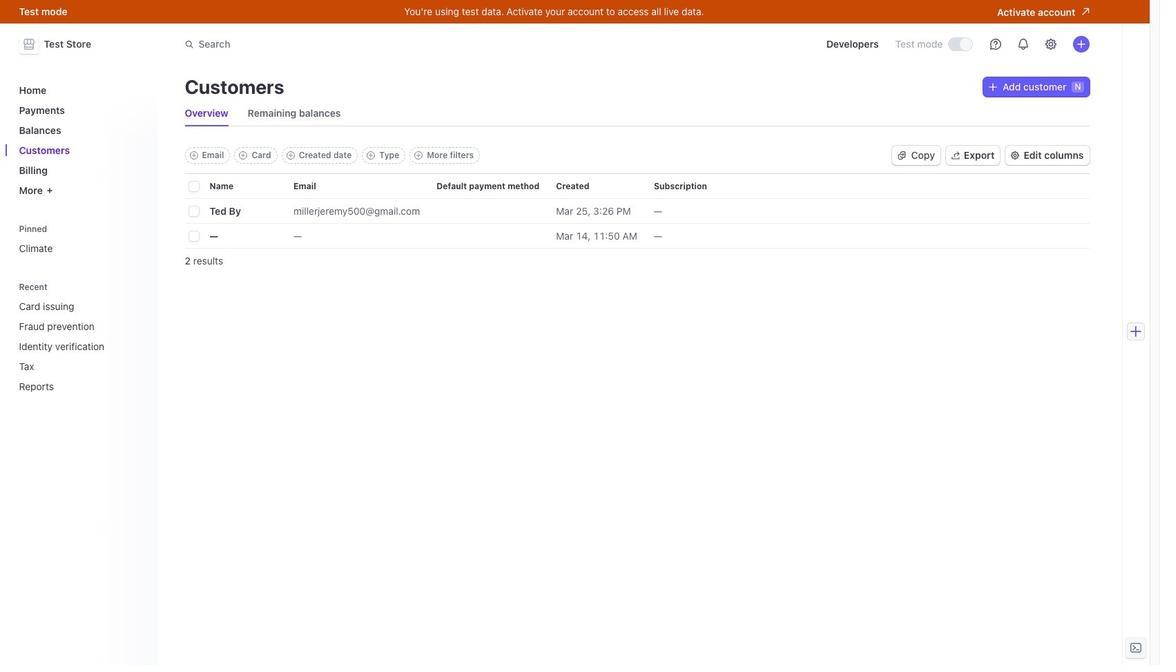 Task type: locate. For each thing, give the bounding box(es) containing it.
None search field
[[177, 31, 566, 57]]

1 vertical spatial select item checkbox
[[189, 231, 199, 241]]

add more filters image
[[415, 151, 423, 160]]

0 vertical spatial select item checkbox
[[189, 207, 199, 216]]

toolbar
[[185, 147, 480, 164]]

add email image
[[190, 151, 198, 160]]

recent element
[[13, 277, 149, 398], [13, 295, 149, 398]]

1 recent element from the top
[[13, 277, 149, 398]]

svg image
[[989, 83, 998, 91], [898, 151, 906, 160]]

edit pins image
[[135, 225, 143, 233]]

Search text field
[[177, 31, 566, 57]]

tab list
[[185, 101, 1090, 126]]

2 recent element from the top
[[13, 295, 149, 398]]

help image
[[990, 39, 1001, 50]]

settings image
[[1046, 39, 1057, 50]]

Select All checkbox
[[189, 182, 199, 191]]

1 select item checkbox from the top
[[189, 207, 199, 216]]

add type image
[[367, 151, 375, 160]]

clear history image
[[135, 283, 143, 291]]

Select item checkbox
[[189, 207, 199, 216], [189, 231, 199, 241]]

0 horizontal spatial svg image
[[898, 151, 906, 160]]

0 vertical spatial svg image
[[989, 83, 998, 91]]



Task type: vqa. For each thing, say whether or not it's contained in the screenshot.
bottom the Subscription
no



Task type: describe. For each thing, give the bounding box(es) containing it.
1 horizontal spatial svg image
[[989, 83, 998, 91]]

notifications image
[[1018, 39, 1029, 50]]

2 select item checkbox from the top
[[189, 231, 199, 241]]

core navigation links element
[[13, 79, 149, 202]]

add card image
[[239, 151, 248, 160]]

1 vertical spatial svg image
[[898, 151, 906, 160]]

Test mode checkbox
[[949, 38, 972, 50]]

pinned element
[[13, 219, 149, 260]]

add created date image
[[286, 151, 295, 160]]



